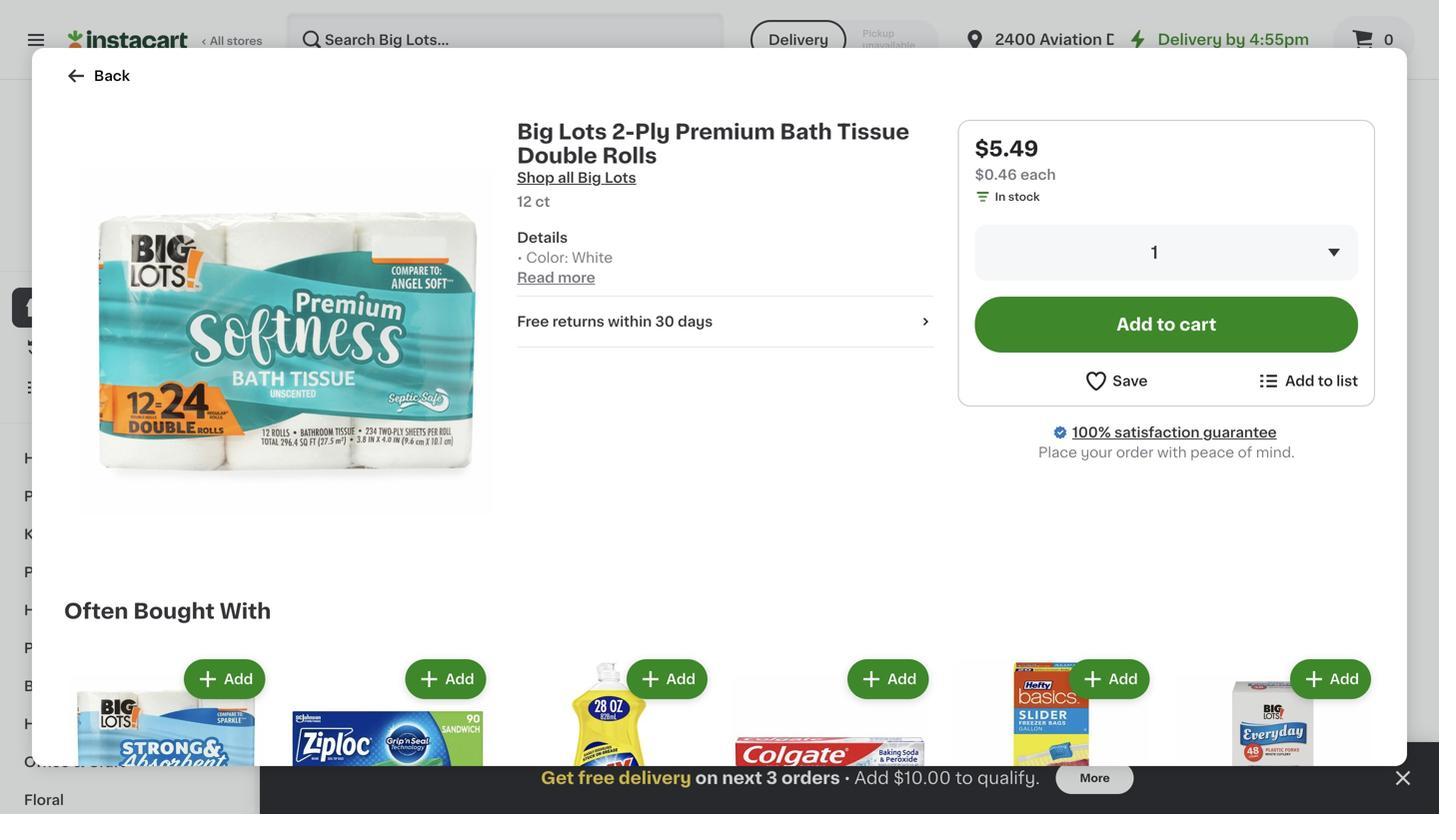 Task type: locate. For each thing, give the bounding box(es) containing it.
1 horizontal spatial oz
[[507, 158, 520, 169]]

to right $10.00
[[955, 770, 973, 787]]

size inside reese's milk chocolate snack size peanut butter cups candy 5 x 0.55 oz
[[1090, 119, 1119, 133]]

big up pricing
[[98, 199, 122, 213]]

1 horizontal spatial shop
[[517, 171, 554, 185]]

1 oz from the left
[[310, 158, 323, 169]]

0 vertical spatial 3
[[300, 158, 307, 169]]

0 horizontal spatial premium
[[546, 499, 609, 513]]

0 vertical spatial •
[[517, 251, 523, 265]]

2 $ from the left
[[490, 473, 497, 484]]

$ for $ 5 49
[[304, 473, 311, 484]]

free
[[578, 770, 615, 787]]

item carousel region containing household essentials
[[300, 220, 1399, 642]]

1 vertical spatial satisfaction
[[1114, 426, 1200, 440]]

2 vertical spatial lots
[[512, 499, 543, 513]]

chocolate down coconut on the top of the page
[[1317, 119, 1390, 133]]

gift
[[82, 566, 109, 580]]

1 horizontal spatial chocolate
[[1317, 119, 1390, 133]]

chocolate up the peanut
[[1134, 99, 1207, 113]]

2 vertical spatial size
[[583, 519, 612, 533]]

to inside treatment tracker modal dialog
[[955, 770, 973, 787]]

oz
[[310, 158, 323, 169], [507, 158, 520, 169], [1091, 158, 1104, 169]]

0 vertical spatial big
[[517, 121, 554, 142]]

2 vertical spatial to
[[955, 770, 973, 787]]

1 horizontal spatial snack
[[1229, 139, 1272, 153]]

delivery
[[1158, 32, 1222, 47], [769, 33, 829, 47]]

office & craft
[[24, 756, 125, 770]]

lists
[[56, 381, 90, 395]]

1 vertical spatial 100% satisfaction guarantee
[[1072, 426, 1277, 440]]

chocolate
[[1134, 99, 1207, 113], [1317, 119, 1390, 133]]

& left gift
[[66, 566, 78, 580]]

1 item carousel region from the top
[[300, 220, 1399, 642]]

lots inside big lots premium choose-your-size paper towels
[[512, 499, 543, 513]]

back
[[94, 69, 130, 83]]

1 $ from the left
[[304, 473, 311, 484]]

lots up "choose-"
[[512, 499, 543, 513]]

to left list
[[1318, 374, 1333, 388]]

chocolate inside almond joy coconut and almond chocolate snack size candy
[[1317, 119, 1390, 133]]

2 oz from the left
[[507, 158, 520, 169]]

big lots 2-ply premium bath tissue double rolls shop all big lots 12 ct
[[517, 121, 909, 209]]

1 horizontal spatial to
[[1157, 316, 1176, 333]]

premium up your-
[[546, 499, 609, 513]]

milk down palmer
[[857, 119, 886, 133]]

of
[[1238, 446, 1252, 460]]

size right "choose-"
[[583, 519, 612, 533]]

2 vertical spatial big
[[486, 499, 509, 513]]

candy inside reese's milk chocolate snack size peanut butter cups candy 5 x 0.55 oz
[[1132, 139, 1178, 153]]

delivery for delivery
[[769, 33, 829, 47]]

buy it again link
[[12, 328, 243, 368]]

again
[[101, 341, 141, 355]]

0 vertical spatial to
[[1157, 316, 1176, 333]]

2 horizontal spatial premium
[[857, 139, 920, 153]]

on
[[695, 770, 718, 787]]

x
[[1053, 158, 1060, 169]]

floral
[[24, 794, 64, 808]]

1 horizontal spatial 3
[[766, 770, 778, 787]]

& right home
[[71, 718, 83, 732]]

care down gift
[[75, 604, 110, 618]]

to left the cart
[[1157, 316, 1176, 333]]

often
[[64, 601, 128, 622]]

0 vertical spatial lots
[[558, 121, 607, 142]]

1 vertical spatial snack
[[1229, 139, 1272, 153]]

candy down the peanut
[[1132, 139, 1178, 153]]

get
[[541, 770, 574, 787]]

big up "choose-"
[[486, 499, 509, 513]]

100% up your
[[1072, 426, 1111, 440]]

premium inside big lots 2-ply premium bath tissue double rolls shop all big lots 12 ct
[[675, 121, 775, 142]]

chocolate inside reese's milk chocolate snack size peanut butter cups candy 5 x 0.55 oz
[[1134, 99, 1207, 113]]

shop inside big lots 2-ply premium bath tissue double rolls shop all big lots 12 ct
[[517, 171, 554, 185]]

0 horizontal spatial chocolate
[[1134, 99, 1207, 113]]

palmer
[[857, 99, 906, 113]]

0 horizontal spatial size
[[583, 519, 612, 533]]

0 horizontal spatial 5
[[311, 472, 325, 493]]

0 vertical spatial &
[[66, 566, 78, 580]]

0 vertical spatial milk
[[1103, 99, 1131, 113]]

big inside big lots 2-ply premium bath tissue double rolls shop all big lots 12 ct
[[517, 121, 554, 142]]

snack up butter
[[1043, 119, 1086, 133]]

& left the craft at left
[[73, 756, 85, 770]]

add to list button
[[1256, 369, 1358, 394]]

candy up chocolate,
[[910, 99, 956, 113]]

premium down palmer
[[857, 139, 920, 153]]

in stock
[[995, 191, 1040, 202]]

premium inside big lots premium choose-your-size paper towels
[[546, 499, 609, 513]]

1 horizontal spatial 100%
[[1072, 426, 1111, 440]]

to for list
[[1318, 374, 1333, 388]]

personal
[[24, 490, 87, 504]]

0 horizontal spatial big
[[98, 199, 122, 213]]

big lots 2-ply premium bath tissue double rolls image
[[80, 136, 493, 549]]

0 horizontal spatial shop
[[56, 301, 93, 315]]

2 horizontal spatial size
[[1276, 139, 1305, 153]]

0 horizontal spatial household
[[24, 452, 103, 466]]

0 vertical spatial guarantee
[[154, 242, 212, 253]]

candy down licorice
[[730, 139, 776, 153]]

0 horizontal spatial satisfaction
[[84, 242, 151, 253]]

big for ply
[[517, 121, 554, 142]]

supplies
[[83, 528, 146, 542], [113, 566, 175, 580]]

1 vertical spatial 3
[[766, 770, 778, 787]]

size up cups at the right top
[[1090, 119, 1119, 133]]

None search field
[[286, 12, 725, 68]]

1 vertical spatial household
[[24, 452, 103, 466]]

personal care link
[[12, 478, 243, 516]]

1 horizontal spatial milk
[[1103, 99, 1131, 113]]

aviation
[[1040, 32, 1102, 47]]

0 horizontal spatial snack
[[1043, 119, 1086, 133]]

paper
[[486, 539, 527, 553]]

3 oz button
[[300, 0, 470, 172]]

1 horizontal spatial delivery
[[1158, 32, 1222, 47]]

2 horizontal spatial lots
[[558, 121, 607, 142]]

0 horizontal spatial •
[[517, 251, 523, 265]]

0 vertical spatial 100%
[[51, 242, 81, 253]]

care down household link on the left bottom
[[91, 490, 125, 504]]

premium down twizzlers
[[675, 121, 775, 142]]

2 horizontal spatial oz
[[1091, 158, 1104, 169]]

home
[[24, 718, 67, 732]]

1 horizontal spatial 5
[[1043, 158, 1051, 169]]

palmer candy coins, milk chocolate, premium
[[857, 99, 1004, 153]]

$ inside $ 5 49
[[304, 473, 311, 484]]

1 vertical spatial milk
[[857, 119, 886, 133]]

1 horizontal spatial big
[[486, 499, 509, 513]]

1 horizontal spatial household
[[300, 229, 420, 250]]

1 horizontal spatial size
[[1090, 119, 1119, 133]]

free
[[517, 315, 549, 329]]

• up read on the top left
[[517, 251, 523, 265]]

premium inside palmer candy coins, milk chocolate, premium
[[857, 139, 920, 153]]

0 horizontal spatial 3
[[300, 158, 307, 169]]

household down "3 oz"
[[300, 229, 420, 250]]

kitchen supplies
[[24, 528, 146, 542]]

0 horizontal spatial lots
[[125, 199, 157, 213]]

choose-
[[486, 519, 546, 533]]

delivery by 4:55pm
[[1158, 32, 1309, 47]]

guarantee down policy
[[154, 242, 212, 253]]

0 horizontal spatial 100% satisfaction guarantee
[[51, 242, 212, 253]]

delivery left 'by'
[[1158, 32, 1222, 47]]

list
[[1336, 374, 1358, 388]]

lots down pops
[[558, 121, 607, 142]]

1 vertical spatial 5
[[311, 472, 325, 493]]

joy
[[1299, 99, 1329, 113]]

0 vertical spatial satisfaction
[[84, 242, 151, 253]]

1 horizontal spatial guarantee
[[1203, 426, 1277, 440]]

candy down joy
[[1308, 139, 1355, 153]]

double
[[517, 145, 597, 166]]

household up personal
[[24, 452, 103, 466]]

lots up view pricing policy link in the left of the page
[[125, 199, 157, 213]]

add inside add to cart button
[[1117, 316, 1153, 333]]

almond
[[1229, 99, 1296, 113]]

1 vertical spatial guarantee
[[1203, 426, 1277, 440]]

twizzlers strawberry flavored licorice style low fat candy
[[672, 99, 831, 153]]

0 horizontal spatial oz
[[310, 158, 323, 169]]

all
[[210, 35, 224, 46]]

1 vertical spatial item carousel region
[[300, 658, 1399, 815]]

3 oz from the left
[[1091, 158, 1104, 169]]

size inside almond joy coconut and almond chocolate snack size candy
[[1276, 139, 1305, 153]]

in
[[995, 191, 1006, 202]]

supplies up health care link
[[113, 566, 175, 580]]

craft
[[88, 756, 125, 770]]

1 field
[[975, 225, 1358, 281]]

$ up "choose-"
[[490, 473, 497, 484]]

supplies up party & gift supplies link
[[83, 528, 146, 542]]

100% satisfaction guarantee down view pricing policy link in the left of the page
[[51, 242, 212, 253]]

lots inside big lots 2-ply premium bath tissue double rolls shop all big lots 12 ct
[[558, 121, 607, 142]]

&
[[66, 566, 78, 580], [71, 718, 83, 732], [73, 756, 85, 770]]

• right the orders
[[844, 770, 851, 786]]

tissue
[[837, 121, 909, 142]]

1 horizontal spatial •
[[844, 770, 851, 786]]

1 vertical spatial big
[[98, 199, 122, 213]]

milk up the peanut
[[1103, 99, 1131, 113]]

0 vertical spatial item carousel region
[[300, 220, 1399, 642]]

guarantee up of
[[1203, 426, 1277, 440]]

satisfaction up place your order with peace of mind. on the bottom
[[1114, 426, 1200, 440]]

0 vertical spatial snack
[[1043, 119, 1086, 133]]

item carousel region
[[300, 220, 1399, 642], [300, 658, 1399, 815]]

big down starburst at top
[[517, 121, 554, 142]]

pets
[[24, 642, 56, 656]]

all
[[558, 171, 574, 185]]

delivery up strawberry
[[769, 33, 829, 47]]

item carousel region containing add
[[300, 658, 1399, 815]]

1 horizontal spatial premium
[[675, 121, 775, 142]]

stock
[[1008, 191, 1040, 202]]

0 horizontal spatial guarantee
[[154, 242, 212, 253]]

oz inside reese's milk chocolate snack size peanut butter cups candy 5 x 0.55 oz
[[1091, 158, 1104, 169]]

shop up the buy
[[56, 301, 93, 315]]

size
[[1090, 119, 1119, 133], [1276, 139, 1305, 153], [583, 519, 612, 533]]

100% down view
[[51, 242, 81, 253]]

0 vertical spatial care
[[91, 490, 125, 504]]

0 vertical spatial 100% satisfaction guarantee
[[51, 242, 212, 253]]

1 vertical spatial &
[[71, 718, 83, 732]]

party & gift supplies
[[24, 566, 175, 580]]

candy inside almond joy coconut and almond chocolate snack size candy
[[1308, 139, 1355, 153]]

5 left x at the right top
[[1043, 158, 1051, 169]]

8.8
[[486, 158, 504, 169]]

more
[[1080, 773, 1110, 784]]

health care
[[24, 604, 110, 618]]

2 horizontal spatial big
[[517, 121, 554, 142]]

shop up ct
[[517, 171, 554, 185]]

size down almond
[[1276, 139, 1305, 153]]

snack down 'and'
[[1229, 139, 1272, 153]]

0 vertical spatial household
[[300, 229, 420, 250]]

0 vertical spatial shop
[[517, 171, 554, 185]]

0 vertical spatial supplies
[[83, 528, 146, 542]]

1 horizontal spatial satisfaction
[[1114, 426, 1200, 440]]

0 vertical spatial 5
[[1043, 158, 1051, 169]]

home & garden link
[[12, 706, 243, 744]]

all stores link
[[68, 12, 264, 68]]

1 horizontal spatial 100% satisfaction guarantee
[[1072, 426, 1277, 440]]

0 horizontal spatial 100%
[[51, 242, 81, 253]]

2 vertical spatial &
[[73, 756, 85, 770]]

candy
[[910, 99, 956, 113], [527, 139, 573, 153], [730, 139, 776, 153], [1132, 139, 1178, 153], [1308, 139, 1355, 153]]

1 vertical spatial size
[[1276, 139, 1305, 153]]

5 left 49
[[311, 472, 325, 493]]

5
[[1043, 158, 1051, 169], [311, 472, 325, 493]]

delivery inside button
[[769, 33, 829, 47]]

0.55
[[1063, 158, 1088, 169]]

3
[[300, 158, 307, 169], [766, 770, 778, 787]]

view pricing policy link
[[68, 220, 187, 236]]

all stores
[[210, 35, 263, 46]]

personal care
[[24, 490, 125, 504]]

0 vertical spatial chocolate
[[1134, 99, 1207, 113]]

1 vertical spatial to
[[1318, 374, 1333, 388]]

add inside add to list button
[[1285, 374, 1315, 388]]

save button
[[1084, 369, 1148, 394]]

1 vertical spatial •
[[844, 770, 851, 786]]

big lots premium choose-your-size paper towels
[[486, 499, 612, 553]]

1 vertical spatial 100%
[[1072, 426, 1111, 440]]

baby
[[24, 680, 61, 694]]

2 horizontal spatial to
[[1318, 374, 1333, 388]]

1 vertical spatial care
[[75, 604, 110, 618]]

pops
[[554, 99, 590, 113]]

0 horizontal spatial delivery
[[769, 33, 829, 47]]

candy down fruit
[[527, 139, 573, 153]]

0 vertical spatial size
[[1090, 119, 1119, 133]]

details • color: white read more
[[517, 231, 613, 285]]

0 horizontal spatial to
[[955, 770, 973, 787]]

satisfaction down pricing
[[84, 242, 151, 253]]

100% satisfaction guarantee up with
[[1072, 426, 1277, 440]]

$ for $
[[490, 473, 497, 484]]

white
[[572, 251, 613, 265]]

1 horizontal spatial $
[[490, 473, 497, 484]]

service type group
[[751, 20, 939, 60]]

1 vertical spatial chocolate
[[1317, 119, 1390, 133]]

care
[[91, 490, 125, 504], [75, 604, 110, 618]]

milk inside reese's milk chocolate snack size peanut butter cups candy 5 x 0.55 oz
[[1103, 99, 1131, 113]]

$ left 49
[[304, 473, 311, 484]]

0 horizontal spatial milk
[[857, 119, 886, 133]]

big inside big lots premium choose-your-size paper towels
[[486, 499, 509, 513]]

0 horizontal spatial $
[[304, 473, 311, 484]]

2 item carousel region from the top
[[300, 658, 1399, 815]]

household for household
[[24, 452, 103, 466]]

product group
[[300, 292, 470, 572], [486, 292, 656, 572], [672, 292, 841, 552], [857, 292, 1027, 630], [1043, 292, 1213, 610], [1229, 292, 1399, 552], [64, 656, 269, 815], [285, 656, 490, 815], [506, 656, 712, 815], [728, 656, 933, 815], [949, 656, 1154, 815], [1170, 656, 1375, 815], [300, 730, 470, 815], [486, 730, 656, 815], [672, 730, 841, 815], [857, 730, 1027, 815], [1043, 730, 1213, 815], [1229, 730, 1399, 815]]

1 horizontal spatial lots
[[512, 499, 543, 513]]

view pricing policy
[[68, 222, 175, 233]]



Task type: vqa. For each thing, say whether or not it's contained in the screenshot.
In
yes



Task type: describe. For each thing, give the bounding box(es) containing it.
candy inside twizzlers strawberry flavored licorice style low fat candy
[[730, 139, 776, 153]]

household for household essentials
[[300, 229, 420, 250]]

details
[[517, 231, 568, 245]]

big
[[578, 171, 601, 185]]

days
[[678, 315, 713, 329]]

party
[[24, 566, 63, 580]]

• inside details • color: white read more
[[517, 251, 523, 265]]

garden
[[86, 718, 140, 732]]

order
[[1116, 446, 1154, 460]]

free returns within 30 days
[[517, 315, 713, 329]]

pets link
[[12, 630, 243, 668]]

lots for ply
[[558, 121, 607, 142]]

add button inside product group
[[387, 298, 464, 334]]

details button
[[517, 228, 934, 248]]

with
[[220, 601, 271, 622]]

add inside treatment tracker modal dialog
[[855, 770, 889, 787]]

each
[[1020, 168, 1056, 182]]

satisfaction inside button
[[84, 242, 151, 253]]

100% satisfaction guarantee inside button
[[51, 242, 212, 253]]

product group containing 5
[[300, 292, 470, 572]]

floral link
[[12, 782, 243, 815]]

lots for choose-
[[512, 499, 543, 513]]

peace
[[1190, 446, 1234, 460]]

100% satisfaction guarantee link
[[1072, 423, 1277, 443]]

ct
[[535, 195, 550, 209]]

home & garden
[[24, 718, 140, 732]]

5 inside reese's milk chocolate snack size peanut butter cups candy 5 x 0.55 oz
[[1043, 158, 1051, 169]]

$5.49 $0.46 each
[[975, 138, 1056, 182]]

add to cart
[[1117, 316, 1217, 333]]

almond
[[1259, 119, 1313, 133]]

bath
[[780, 121, 832, 142]]

1 vertical spatial shop
[[56, 301, 93, 315]]

add inside product group
[[425, 309, 454, 323]]

30
[[655, 315, 674, 329]]

chocolate,
[[889, 119, 966, 133]]

office & craft link
[[12, 744, 243, 782]]

2400
[[995, 32, 1036, 47]]

1 vertical spatial lots
[[125, 199, 157, 213]]

often bought with
[[64, 601, 271, 622]]

twizzlers strawberry flavored licorice style low fat candy button
[[672, 0, 841, 172]]

2-
[[612, 121, 635, 142]]

& for office
[[73, 756, 85, 770]]

returns
[[552, 315, 605, 329]]

snack inside reese's milk chocolate snack size peanut butter cups candy 5 x 0.55 oz
[[1043, 119, 1086, 133]]

pricing
[[98, 222, 137, 233]]

4:55pm
[[1249, 32, 1309, 47]]

care for health care
[[75, 604, 110, 618]]

coconut
[[1332, 99, 1393, 113]]

& for party
[[66, 566, 78, 580]]

size inside big lots premium choose-your-size paper towels
[[583, 519, 612, 533]]

kitchen supplies link
[[12, 516, 243, 554]]

oz inside "starburst pops lollipops, fruit chew filled candy 8.8 oz"
[[507, 158, 520, 169]]

5 inside product group
[[311, 472, 325, 493]]

with
[[1157, 446, 1187, 460]]

3 oz
[[300, 158, 323, 169]]

3 inside button
[[300, 158, 307, 169]]

by
[[1226, 32, 1246, 47]]

treatment tracker modal dialog
[[260, 743, 1439, 815]]

health
[[24, 604, 72, 618]]

guarantee inside 100% satisfaction guarantee button
[[154, 242, 212, 253]]

1 vertical spatial supplies
[[113, 566, 175, 580]]

delivery for delivery by 4:55pm
[[1158, 32, 1222, 47]]

& for home
[[71, 718, 83, 732]]

care for personal care
[[91, 490, 125, 504]]

household link
[[12, 440, 243, 478]]

delivery button
[[751, 20, 847, 60]]

buy
[[56, 341, 84, 355]]

delivery
[[619, 770, 691, 787]]

cart
[[1180, 316, 1217, 333]]

big lots
[[98, 199, 157, 213]]

big inside big lots link
[[98, 199, 122, 213]]

licorice
[[735, 119, 792, 133]]

$0.46
[[975, 168, 1017, 182]]

candy inside "starburst pops lollipops, fruit chew filled candy 8.8 oz"
[[527, 139, 573, 153]]

bought
[[133, 601, 215, 622]]

within
[[608, 315, 652, 329]]

to for cart
[[1157, 316, 1176, 333]]

big for choose-
[[486, 499, 509, 513]]

49
[[327, 473, 342, 484]]

100% inside button
[[51, 242, 81, 253]]

$ 5 49
[[304, 472, 342, 493]]

add to list
[[1285, 374, 1358, 388]]

qualify.
[[977, 770, 1040, 787]]

fat
[[704, 139, 726, 153]]

office
[[24, 756, 70, 770]]

delivery by 4:55pm link
[[1126, 28, 1309, 52]]

cups
[[1091, 139, 1128, 153]]

more button
[[1056, 763, 1134, 795]]

2400 aviation dr
[[995, 32, 1124, 47]]

snack inside almond joy coconut and almond chocolate snack size candy
[[1229, 139, 1272, 153]]

view
[[68, 222, 95, 233]]

instacart logo image
[[68, 28, 188, 52]]

mind.
[[1256, 446, 1295, 460]]

baby link
[[12, 668, 243, 706]]

big lots link
[[83, 104, 171, 216]]

almond joy coconut and almond chocolate snack size candy button
[[1229, 0, 1399, 172]]

kitchen
[[24, 528, 80, 542]]

starburst
[[486, 99, 551, 113]]

butter
[[1043, 139, 1087, 153]]

reese's
[[1043, 99, 1099, 113]]

guarantee inside 100% satisfaction guarantee link
[[1203, 426, 1277, 440]]

reese's milk chocolate snack size peanut butter cups candy 5 x 0.55 oz
[[1043, 99, 1207, 169]]

dr
[[1106, 32, 1124, 47]]

low
[[672, 139, 700, 153]]

household essentials
[[300, 229, 539, 250]]

milk inside palmer candy coins, milk chocolate, premium
[[857, 119, 886, 133]]

coins,
[[960, 99, 1004, 113]]

back button
[[64, 64, 130, 88]]

3 inside treatment tracker modal dialog
[[766, 770, 778, 787]]

read more button
[[517, 268, 595, 288]]

• inside the get free delivery on next 3 orders • add $10.00 to qualify.
[[844, 770, 851, 786]]

oz inside button
[[310, 158, 323, 169]]

style
[[795, 119, 831, 133]]

big lots logo image
[[83, 104, 171, 192]]

candy inside palmer candy coins, milk chocolate, premium
[[910, 99, 956, 113]]

12
[[517, 195, 532, 209]]

filled
[[486, 139, 523, 153]]

lollipops,
[[486, 119, 553, 133]]

health care link
[[12, 592, 243, 630]]

it
[[88, 341, 98, 355]]



